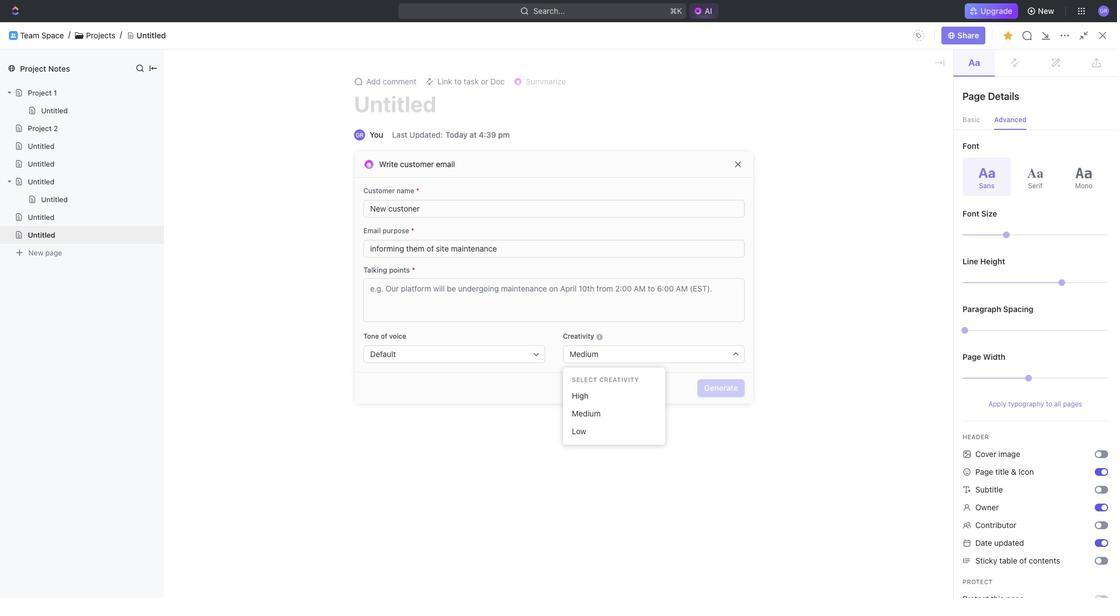 Task type: describe. For each thing, give the bounding box(es) containing it.
docs link
[[4, 92, 137, 109]]

points
[[389, 266, 410, 275]]

serif
[[1028, 181, 1043, 190]]

typography
[[1008, 400, 1044, 408]]

cover image
[[975, 450, 1020, 459]]

* for talking points
[[412, 266, 415, 275]]

search docs button
[[993, 27, 1062, 44]]

email
[[363, 227, 381, 235]]

name
[[397, 187, 414, 195]]

spaces
[[9, 180, 32, 188]]

ago
[[939, 218, 953, 228]]

add
[[366, 77, 381, 86]]

creativity
[[563, 332, 596, 341]]

new button
[[1022, 2, 1061, 20]]

new for new
[[1038, 6, 1054, 16]]

home link
[[4, 54, 137, 72]]

write customer email
[[379, 159, 455, 169]]

* for email purpose
[[411, 227, 414, 235]]

owner
[[975, 503, 999, 512]]

4 mins ago row
[[155, 212, 1104, 235]]

team for user group image inside sidebar navigation
[[27, 216, 46, 226]]

projects link
[[86, 30, 115, 40]]

page title & icon
[[975, 467, 1034, 477]]

4 cell from the left
[[1084, 213, 1104, 233]]

today
[[445, 130, 467, 139]]

1
[[54, 88, 57, 97]]

date updated
[[975, 538, 1024, 548]]

page
[[45, 248, 62, 257]]

sharing
[[1002, 200, 1026, 209]]

apply typography to all pages
[[988, 400, 1082, 408]]

height
[[980, 257, 1005, 266]]

font for font
[[963, 141, 979, 151]]

comment
[[383, 77, 416, 86]]

page width
[[963, 352, 1005, 362]]

talking
[[363, 266, 387, 275]]

talking points *
[[363, 266, 415, 275]]

table
[[999, 556, 1017, 566]]

doc
[[1091, 31, 1106, 40]]

apply
[[988, 400, 1006, 408]]

mins
[[920, 218, 937, 228]]

1 cell from the left
[[155, 213, 167, 233]]

2 cell from the left
[[577, 213, 689, 233]]

row containing location
[[155, 196, 1104, 214]]

sticky
[[975, 556, 997, 566]]

image
[[998, 450, 1020, 459]]

at
[[470, 130, 477, 139]]

space for user group image to the top
[[41, 30, 64, 40]]

date
[[975, 538, 992, 548]]

page for page details
[[963, 91, 985, 102]]

4:39
[[479, 130, 496, 139]]

pm
[[498, 130, 510, 139]]

protect
[[963, 579, 993, 586]]

e.g. Informing them of a scheduled maintenance text field
[[370, 241, 738, 257]]

1 horizontal spatial docs
[[162, 31, 180, 40]]

2 column header from the left
[[817, 196, 906, 214]]

low button
[[567, 423, 661, 441]]

spacing
[[1003, 305, 1033, 314]]

favorites button
[[4, 159, 43, 172]]

project for project 1
[[28, 88, 52, 97]]

customer name *
[[363, 187, 419, 195]]

subtitle
[[975, 485, 1003, 495]]

Search by name... text field
[[927, 174, 1067, 191]]

sidebar navigation
[[0, 22, 142, 599]]

paragraph spacing
[[963, 305, 1033, 314]]

generate
[[704, 383, 738, 393]]

high button
[[567, 387, 661, 405]]

upgrade
[[980, 6, 1012, 16]]

line
[[963, 257, 978, 266]]

font for font size
[[963, 209, 979, 218]]

team space for user group image inside sidebar navigation
[[27, 216, 71, 226]]

mono
[[1075, 181, 1093, 190]]

1 vertical spatial medium button
[[567, 405, 661, 423]]

3 cell from the left
[[817, 213, 906, 233]]

sticky table of contents
[[975, 556, 1060, 566]]

1 horizontal spatial favorites
[[488, 76, 526, 86]]

line height
[[963, 257, 1005, 266]]

width
[[983, 352, 1005, 362]]

new page
[[28, 248, 62, 257]]

team space link for user group image to the top
[[20, 30, 64, 40]]

tone of voice
[[363, 332, 406, 341]]

⌘k
[[670, 6, 682, 16]]

docs inside button
[[1036, 31, 1055, 40]]



Task type: vqa. For each thing, say whether or not it's contained in the screenshot.
Guests must be given full access (no permissions) Guests
no



Task type: locate. For each thing, give the bounding box(es) containing it.
1 vertical spatial user group image
[[11, 218, 20, 225]]

e.g. John Smith text field
[[370, 201, 738, 217]]

dashboards link
[[4, 111, 137, 128]]

projects
[[86, 30, 115, 40]]

assigned button
[[352, 173, 392, 196]]

medium button
[[563, 346, 745, 363]]

search
[[1009, 31, 1034, 40]]

row
[[155, 196, 1104, 214]]

space up home
[[41, 30, 64, 40]]

details
[[988, 91, 1019, 102]]

font
[[963, 141, 979, 151], [963, 209, 979, 218]]

project left 2
[[28, 124, 52, 133]]

contents
[[1029, 556, 1060, 566]]

new left page
[[28, 248, 43, 257]]

4
[[913, 218, 918, 228]]

1 vertical spatial team space
[[27, 216, 71, 226]]

team space link for user group image inside sidebar navigation
[[27, 212, 134, 230]]

icon
[[1019, 467, 1034, 477]]

team space link up page
[[27, 212, 134, 230]]

medium down creativity
[[570, 350, 598, 359]]

project
[[20, 64, 46, 73], [28, 88, 52, 97], [28, 124, 52, 133]]

docs
[[162, 31, 180, 40], [1036, 31, 1055, 40], [27, 96, 45, 105]]

1 vertical spatial *
[[411, 227, 414, 235]]

of right tone
[[381, 332, 387, 341]]

select creativity
[[572, 376, 639, 383]]

favorites
[[488, 76, 526, 86], [9, 161, 38, 169]]

4 mins ago table
[[155, 196, 1104, 235]]

paragraph
[[963, 305, 1001, 314]]

1 column header from the left
[[155, 196, 167, 214]]

new doc
[[1073, 31, 1106, 40]]

0 horizontal spatial of
[[381, 332, 387, 341]]

low
[[572, 427, 586, 436]]

space
[[41, 30, 64, 40], [48, 216, 71, 226]]

project for project notes
[[20, 64, 46, 73]]

new for new page
[[28, 248, 43, 257]]

1 vertical spatial space
[[48, 216, 71, 226]]

last
[[392, 130, 407, 139]]

space inside sidebar navigation
[[48, 216, 71, 226]]

medium down high
[[572, 409, 601, 418]]

cover
[[975, 450, 996, 459]]

2 horizontal spatial new
[[1073, 31, 1089, 40]]

user group image inside sidebar navigation
[[11, 218, 20, 225]]

&
[[1011, 467, 1016, 477]]

team space link up home
[[20, 30, 64, 40]]

new inside button
[[1073, 31, 1089, 40]]

all
[[1054, 400, 1061, 408]]

font down basic
[[963, 141, 979, 151]]

team up home
[[20, 30, 39, 40]]

archived button
[[396, 173, 434, 196]]

2 vertical spatial page
[[975, 467, 993, 477]]

1 horizontal spatial column header
[[817, 196, 906, 214]]

generate button
[[697, 380, 745, 397]]

space for user group image inside sidebar navigation
[[48, 216, 71, 226]]

1 vertical spatial project
[[28, 88, 52, 97]]

2 vertical spatial new
[[28, 248, 43, 257]]

1 vertical spatial team
[[27, 216, 46, 226]]

assigned
[[355, 179, 389, 188]]

0 vertical spatial user group image
[[11, 33, 16, 38]]

1 font from the top
[[963, 141, 979, 151]]

* right name
[[416, 187, 419, 195]]

project 1
[[28, 88, 57, 97]]

team space up home
[[20, 30, 64, 40]]

1 vertical spatial page
[[963, 352, 981, 362]]

location
[[584, 200, 611, 209]]

of
[[381, 332, 387, 341], [1019, 556, 1027, 566]]

email purpose *
[[363, 227, 414, 235]]

high
[[572, 391, 589, 401]]

new up search docs
[[1038, 6, 1054, 16]]

* right purpose
[[411, 227, 414, 235]]

header
[[963, 433, 989, 441]]

email
[[436, 159, 455, 169]]

customer
[[400, 159, 434, 169]]

new inside new 'button'
[[1038, 6, 1054, 16]]

add comment
[[366, 77, 416, 86]]

1 horizontal spatial of
[[1019, 556, 1027, 566]]

column header
[[155, 196, 167, 214], [817, 196, 906, 214]]

updated:
[[409, 130, 443, 139]]

cell
[[155, 213, 167, 233], [577, 213, 689, 233], [817, 213, 906, 233], [1084, 213, 1104, 233]]

sans
[[979, 181, 995, 190]]

favorites inside favorites button
[[9, 161, 38, 169]]

advanced
[[994, 116, 1027, 124]]

page up basic
[[963, 91, 985, 102]]

2 font from the top
[[963, 209, 979, 218]]

team inside sidebar navigation
[[27, 216, 46, 226]]

purpose
[[383, 227, 409, 235]]

last updated: today at 4:39 pm
[[392, 130, 510, 139]]

creativity
[[599, 376, 639, 383]]

new
[[1038, 6, 1054, 16], [1073, 31, 1089, 40], [28, 248, 43, 257]]

font size
[[963, 209, 997, 218]]

to
[[1046, 400, 1052, 408]]

0 horizontal spatial new
[[28, 248, 43, 257]]

2 horizontal spatial docs
[[1036, 31, 1055, 40]]

new for new doc
[[1073, 31, 1089, 40]]

1 vertical spatial new
[[1073, 31, 1089, 40]]

* right points
[[412, 266, 415, 275]]

docs inside sidebar navigation
[[27, 96, 45, 105]]

0 vertical spatial medium button
[[563, 346, 745, 363]]

medium inside dropdown button
[[570, 350, 598, 359]]

voice
[[389, 332, 406, 341]]

project left 1
[[28, 88, 52, 97]]

0 vertical spatial favorites
[[488, 76, 526, 86]]

favorites up spaces
[[9, 161, 38, 169]]

team up new page
[[27, 216, 46, 226]]

4 mins ago cell
[[906, 213, 995, 233]]

0 vertical spatial page
[[963, 91, 985, 102]]

customer
[[363, 187, 395, 195]]

of right table at the bottom
[[1019, 556, 1027, 566]]

team space for user group image to the top
[[20, 30, 64, 40]]

1 vertical spatial of
[[1019, 556, 1027, 566]]

search docs
[[1009, 31, 1055, 40]]

tab list
[[168, 173, 434, 196]]

0 horizontal spatial column header
[[155, 196, 167, 214]]

* for customer name
[[416, 187, 419, 195]]

basic
[[963, 116, 980, 124]]

medium button
[[563, 346, 745, 363], [567, 405, 661, 423]]

1 horizontal spatial new
[[1038, 6, 1054, 16]]

upgrade link
[[965, 3, 1018, 19]]

favorites up pm
[[488, 76, 526, 86]]

new left doc at the top right
[[1073, 31, 1089, 40]]

dashboards
[[27, 114, 70, 124]]

write
[[379, 159, 398, 169]]

share
[[957, 31, 979, 40]]

1 vertical spatial team space link
[[27, 212, 134, 230]]

0 horizontal spatial docs
[[27, 96, 45, 105]]

notes
[[48, 64, 70, 73]]

1 vertical spatial font
[[963, 209, 979, 218]]

tags
[[695, 200, 710, 209]]

0 vertical spatial project
[[20, 64, 46, 73]]

font left size
[[963, 209, 979, 218]]

title
[[995, 467, 1009, 477]]

space up page
[[48, 216, 71, 226]]

page left width
[[963, 352, 981, 362]]

0 vertical spatial team space link
[[20, 30, 64, 40]]

2 vertical spatial *
[[412, 266, 415, 275]]

team space
[[20, 30, 64, 40], [27, 216, 71, 226]]

archived
[[399, 179, 431, 188]]

0 vertical spatial new
[[1038, 6, 1054, 16]]

0 vertical spatial team
[[20, 30, 39, 40]]

page for page width
[[963, 352, 981, 362]]

0 horizontal spatial favorites
[[9, 161, 38, 169]]

size
[[981, 209, 997, 218]]

page
[[963, 91, 985, 102], [963, 352, 981, 362], [975, 467, 993, 477]]

1 vertical spatial favorites
[[9, 161, 38, 169]]

page for page title & icon
[[975, 467, 993, 477]]

medium
[[570, 350, 598, 359], [572, 409, 601, 418]]

project notes
[[20, 64, 70, 73]]

page down cover
[[975, 467, 993, 477]]

project left notes
[[20, 64, 46, 73]]

select
[[572, 376, 597, 383]]

medium button down the creativity
[[567, 405, 661, 423]]

1 vertical spatial medium
[[572, 409, 601, 418]]

0 vertical spatial font
[[963, 141, 979, 151]]

medium button up the creativity
[[563, 346, 745, 363]]

team space up new page
[[27, 216, 71, 226]]

team for user group image to the top
[[20, 30, 39, 40]]

0 vertical spatial team space
[[20, 30, 64, 40]]

contributor
[[975, 521, 1016, 530]]

tab list containing assigned
[[168, 173, 434, 196]]

team space inside sidebar navigation
[[27, 216, 71, 226]]

slider
[[1003, 232, 1010, 238], [1058, 280, 1065, 286], [961, 327, 968, 334], [1025, 375, 1032, 382]]

e.g. Our platform will be undergoing maintenance on April 10th from 2:00 AM to 6:00 AM (EST). text field
[[363, 278, 745, 322]]

0 vertical spatial medium
[[570, 350, 598, 359]]

user group image
[[11, 33, 16, 38], [11, 218, 20, 225]]

4 mins ago
[[913, 218, 953, 228]]

2
[[54, 124, 58, 133]]

tone
[[363, 332, 379, 341]]

0 vertical spatial *
[[416, 187, 419, 195]]

2 vertical spatial project
[[28, 124, 52, 133]]

0 vertical spatial of
[[381, 332, 387, 341]]

0 vertical spatial space
[[41, 30, 64, 40]]

project for project 2
[[28, 124, 52, 133]]



